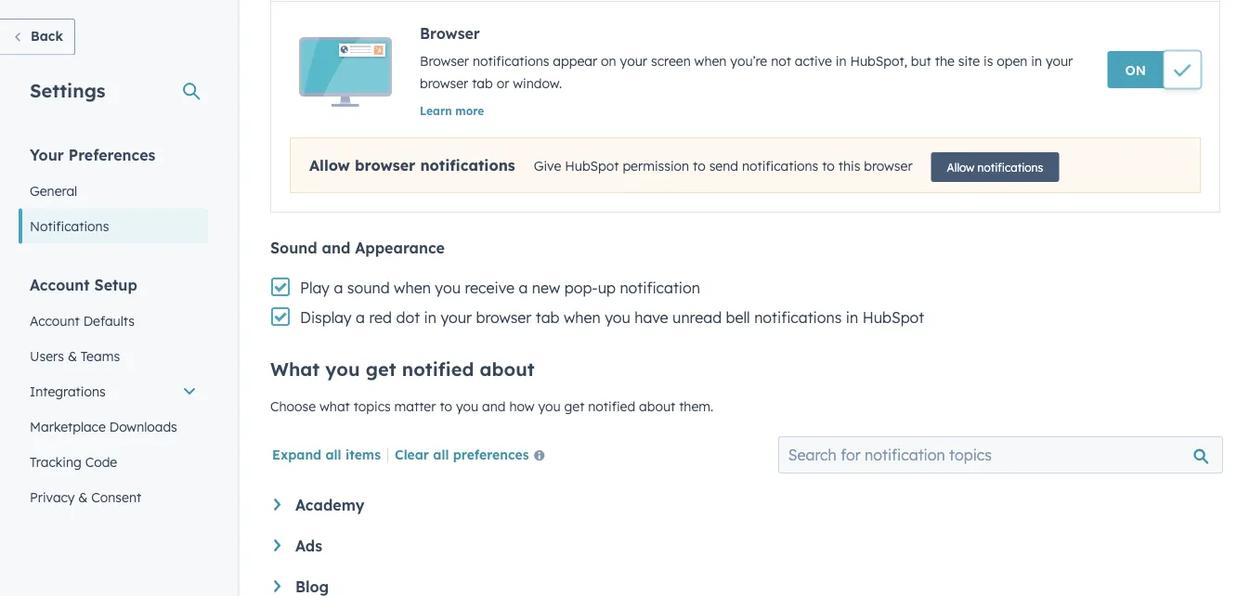 Task type: describe. For each thing, give the bounding box(es) containing it.
0 vertical spatial and
[[322, 239, 351, 257]]

1 horizontal spatial tab
[[536, 309, 560, 327]]

appearance
[[355, 239, 445, 257]]

0 horizontal spatial your
[[441, 309, 472, 327]]

1 horizontal spatial to
[[693, 158, 706, 174]]

users & teams link
[[19, 339, 208, 374]]

0 horizontal spatial about
[[480, 358, 535, 381]]

defaults
[[83, 313, 135, 329]]

clear
[[395, 446, 429, 463]]

receive
[[465, 279, 515, 297]]

0 vertical spatial notified
[[402, 358, 474, 381]]

code
[[85, 454, 117, 470]]

the
[[936, 53, 955, 69]]

setup
[[94, 276, 137, 294]]

tracking code link
[[19, 445, 208, 480]]

a for when
[[334, 279, 343, 297]]

screen
[[651, 53, 691, 69]]

up
[[598, 279, 616, 297]]

pop-
[[565, 279, 598, 297]]

0 vertical spatial hubspot
[[565, 158, 619, 174]]

display
[[300, 309, 352, 327]]

on
[[1126, 62, 1147, 78]]

1 horizontal spatial get
[[565, 399, 585, 415]]

new
[[532, 279, 561, 297]]

general link
[[19, 173, 208, 209]]

not
[[771, 53, 792, 69]]

Search for notification topics search field
[[779, 437, 1224, 474]]

dot
[[396, 309, 420, 327]]

or
[[497, 75, 510, 92]]

expand all items
[[272, 446, 381, 463]]

unread
[[673, 309, 722, 327]]

1 vertical spatial when
[[394, 279, 431, 297]]

topics
[[354, 399, 391, 415]]

you up the clear all preferences
[[456, 399, 479, 415]]

play
[[300, 279, 330, 297]]

back
[[31, 28, 63, 44]]

send
[[710, 158, 739, 174]]

marketplace
[[30, 419, 106, 435]]

what you get notified about
[[270, 358, 535, 381]]

all for expand
[[326, 446, 342, 463]]

site
[[959, 53, 981, 69]]

1 horizontal spatial and
[[482, 399, 506, 415]]

you left "receive"
[[435, 279, 461, 297]]

give
[[534, 158, 562, 174]]

integrations button
[[19, 374, 208, 409]]

permission
[[623, 158, 690, 174]]

is
[[984, 53, 994, 69]]

academy
[[296, 496, 365, 515]]

open
[[997, 53, 1028, 69]]

notifications inside browser notifications appear on your screen when you're not active in hubspot, but the site is open in your browser tab or window.
[[473, 53, 550, 69]]

hubspot,
[[851, 53, 908, 69]]

more
[[456, 104, 484, 118]]

clear all preferences button
[[395, 445, 553, 467]]

integrations
[[30, 383, 106, 400]]

your
[[30, 145, 64, 164]]

2 horizontal spatial your
[[1046, 53, 1074, 69]]

allow for allow notifications
[[948, 160, 975, 174]]

red
[[369, 309, 392, 327]]

privacy & consent link
[[19, 480, 208, 515]]

allow for allow browser notifications
[[309, 156, 350, 174]]

how
[[510, 399, 535, 415]]

appear
[[553, 53, 598, 69]]

give hubspot permission to send notifications to this browser
[[534, 158, 913, 174]]

tab inside browser notifications appear on your screen when you're not active in hubspot, but the site is open in your browser tab or window.
[[472, 75, 493, 92]]

when inside browser notifications appear on your screen when you're not active in hubspot, but the site is open in your browser tab or window.
[[695, 53, 727, 69]]

your preferences
[[30, 145, 156, 164]]

browser inside browser notifications appear on your screen when you're not active in hubspot, but the site is open in your browser tab or window.
[[420, 75, 469, 92]]

account defaults link
[[19, 303, 208, 339]]

choose
[[270, 399, 316, 415]]

what
[[320, 399, 350, 415]]

learn more button
[[420, 102, 484, 119]]

learn more
[[420, 104, 484, 118]]

1 vertical spatial hubspot
[[863, 309, 925, 327]]

you down up
[[605, 309, 631, 327]]

general
[[30, 183, 77, 199]]

users
[[30, 348, 64, 364]]

learn
[[420, 104, 452, 118]]

ads button
[[274, 537, 1217, 556]]

downloads
[[109, 419, 177, 435]]

sound
[[270, 239, 317, 257]]

users & teams
[[30, 348, 120, 364]]

on
[[601, 53, 617, 69]]

notification
[[620, 279, 701, 297]]

you up what
[[326, 358, 360, 381]]

allow notifications button
[[932, 152, 1060, 182]]

this
[[839, 158, 861, 174]]

2 horizontal spatial a
[[519, 279, 528, 297]]

browser for browser notifications appear on your screen when you're not active in hubspot, but the site is open in your browser tab or window.
[[420, 53, 469, 69]]

expand
[[272, 446, 322, 463]]

privacy
[[30, 489, 75, 506]]

notifications link
[[19, 209, 208, 244]]



Task type: vqa. For each thing, say whether or not it's contained in the screenshot.
Code
yes



Task type: locate. For each thing, give the bounding box(es) containing it.
matter
[[395, 399, 436, 415]]

allow notifications
[[948, 160, 1044, 174]]

teams
[[81, 348, 120, 364]]

tracking
[[30, 454, 82, 470]]

1 vertical spatial caret image
[[274, 540, 281, 552]]

0 vertical spatial about
[[480, 358, 535, 381]]

your
[[620, 53, 648, 69], [1046, 53, 1074, 69], [441, 309, 472, 327]]

caret image
[[274, 499, 281, 511], [274, 540, 281, 552], [274, 581, 281, 593]]

caret image for ads
[[274, 540, 281, 552]]

tab
[[472, 75, 493, 92], [536, 309, 560, 327]]

preferences
[[69, 145, 156, 164]]

browser down play a sound when you receive a new pop-up notification
[[476, 309, 532, 327]]

1 horizontal spatial when
[[564, 309, 601, 327]]

when
[[695, 53, 727, 69], [394, 279, 431, 297], [564, 309, 601, 327]]

you're
[[731, 53, 768, 69]]

browser up appearance on the left of the page
[[355, 156, 416, 174]]

browser up learn more button
[[420, 75, 469, 92]]

and right sound
[[322, 239, 351, 257]]

get up topics
[[366, 358, 396, 381]]

have
[[635, 309, 669, 327]]

0 vertical spatial browser
[[420, 24, 480, 43]]

account up account defaults
[[30, 276, 90, 294]]

in
[[836, 53, 847, 69], [1032, 53, 1043, 69], [424, 309, 437, 327], [846, 309, 859, 327]]

marketplace downloads
[[30, 419, 177, 435]]

allow inside allow notifications "button"
[[948, 160, 975, 174]]

notified left 'them.'
[[589, 399, 636, 415]]

tab down new
[[536, 309, 560, 327]]

notifications inside "button"
[[978, 160, 1044, 174]]

all for clear
[[433, 446, 449, 463]]

0 horizontal spatial get
[[366, 358, 396, 381]]

to left send
[[693, 158, 706, 174]]

caret image for academy
[[274, 499, 281, 511]]

marketplace downloads link
[[19, 409, 208, 445]]

all inside button
[[433, 446, 449, 463]]

academy button
[[274, 496, 1217, 515]]

browser inside browser notifications appear on your screen when you're not active in hubspot, but the site is open in your browser tab or window.
[[420, 53, 469, 69]]

& right privacy
[[78, 489, 88, 506]]

all
[[326, 446, 342, 463], [433, 446, 449, 463]]

your right on
[[620, 53, 648, 69]]

consent
[[91, 489, 141, 506]]

but
[[911, 53, 932, 69]]

0 vertical spatial when
[[695, 53, 727, 69]]

allow browser notifications
[[309, 156, 516, 174]]

0 horizontal spatial &
[[68, 348, 77, 364]]

2 account from the top
[[30, 313, 80, 329]]

1 caret image from the top
[[274, 499, 281, 511]]

tracking code
[[30, 454, 117, 470]]

1 vertical spatial get
[[565, 399, 585, 415]]

2 browser from the top
[[420, 53, 469, 69]]

browser for browser
[[420, 24, 480, 43]]

notifications
[[473, 53, 550, 69], [420, 156, 516, 174], [742, 158, 819, 174], [978, 160, 1044, 174], [755, 309, 842, 327]]

1 browser from the top
[[420, 24, 480, 43]]

get
[[366, 358, 396, 381], [565, 399, 585, 415]]

1 all from the left
[[326, 446, 342, 463]]

a right play
[[334, 279, 343, 297]]

when up dot
[[394, 279, 431, 297]]

all right clear
[[433, 446, 449, 463]]

notifications
[[30, 218, 109, 234]]

& for users
[[68, 348, 77, 364]]

display a red dot in your browser tab when you have unread bell notifications in hubspot
[[300, 309, 925, 327]]

about up how
[[480, 358, 535, 381]]

notified up matter
[[402, 358, 474, 381]]

to left this
[[823, 158, 835, 174]]

and left how
[[482, 399, 506, 415]]

0 vertical spatial account
[[30, 276, 90, 294]]

1 horizontal spatial about
[[639, 399, 676, 415]]

2 all from the left
[[433, 446, 449, 463]]

account for account defaults
[[30, 313, 80, 329]]

1 vertical spatial account
[[30, 313, 80, 329]]

1 vertical spatial about
[[639, 399, 676, 415]]

1 account from the top
[[30, 276, 90, 294]]

browser right this
[[865, 158, 913, 174]]

1 vertical spatial &
[[78, 489, 88, 506]]

0 horizontal spatial allow
[[309, 156, 350, 174]]

2 caret image from the top
[[274, 540, 281, 552]]

privacy & consent
[[30, 489, 141, 506]]

1 vertical spatial notified
[[589, 399, 636, 415]]

your down "receive"
[[441, 309, 472, 327]]

browser
[[420, 75, 469, 92], [355, 156, 416, 174], [865, 158, 913, 174], [476, 309, 532, 327]]

all left items at the bottom left of page
[[326, 446, 342, 463]]

2 horizontal spatial to
[[823, 158, 835, 174]]

1 vertical spatial browser
[[420, 53, 469, 69]]

2 horizontal spatial when
[[695, 53, 727, 69]]

you right how
[[538, 399, 561, 415]]

your preferences element
[[19, 145, 208, 244]]

1 horizontal spatial &
[[78, 489, 88, 506]]

hubspot
[[565, 158, 619, 174], [863, 309, 925, 327]]

ads
[[296, 537, 323, 556]]

0 vertical spatial caret image
[[274, 499, 281, 511]]

your right open
[[1046, 53, 1074, 69]]

2 vertical spatial caret image
[[274, 581, 281, 593]]

0 horizontal spatial to
[[440, 399, 453, 415]]

a for dot
[[356, 309, 365, 327]]

sound and appearance
[[270, 239, 445, 257]]

and
[[322, 239, 351, 257], [482, 399, 506, 415]]

0 horizontal spatial notified
[[402, 358, 474, 381]]

0 vertical spatial get
[[366, 358, 396, 381]]

a left red
[[356, 309, 365, 327]]

account setup
[[30, 276, 137, 294]]

0 vertical spatial tab
[[472, 75, 493, 92]]

active
[[795, 53, 833, 69]]

account defaults
[[30, 313, 135, 329]]

caret image inside ads 'dropdown button'
[[274, 540, 281, 552]]

when left you're
[[695, 53, 727, 69]]

1 vertical spatial tab
[[536, 309, 560, 327]]

0 horizontal spatial a
[[334, 279, 343, 297]]

account up users
[[30, 313, 80, 329]]

play a sound when you receive a new pop-up notification
[[300, 279, 701, 297]]

1 horizontal spatial notified
[[589, 399, 636, 415]]

preferences
[[453, 446, 529, 463]]

&
[[68, 348, 77, 364], [78, 489, 88, 506]]

& for privacy
[[78, 489, 88, 506]]

expand all items button
[[272, 446, 381, 463]]

when down pop-
[[564, 309, 601, 327]]

account for account setup
[[30, 276, 90, 294]]

0 vertical spatial &
[[68, 348, 77, 364]]

0 horizontal spatial tab
[[472, 75, 493, 92]]

a left new
[[519, 279, 528, 297]]

about
[[480, 358, 535, 381], [639, 399, 676, 415]]

1 horizontal spatial all
[[433, 446, 449, 463]]

items
[[346, 446, 381, 463]]

notified
[[402, 358, 474, 381], [589, 399, 636, 415]]

0 horizontal spatial hubspot
[[565, 158, 619, 174]]

sound
[[347, 279, 390, 297]]

bell
[[726, 309, 751, 327]]

3 caret image from the top
[[274, 581, 281, 593]]

browser notifications appear on your screen when you're not active in hubspot, but the site is open in your browser tab or window.
[[420, 53, 1074, 92]]

0 horizontal spatial and
[[322, 239, 351, 257]]

a
[[334, 279, 343, 297], [519, 279, 528, 297], [356, 309, 365, 327]]

0 horizontal spatial all
[[326, 446, 342, 463]]

window.
[[513, 75, 562, 92]]

1 horizontal spatial your
[[620, 53, 648, 69]]

1 horizontal spatial hubspot
[[863, 309, 925, 327]]

2 vertical spatial when
[[564, 309, 601, 327]]

choose what topics matter to you and how you get notified about them.
[[270, 399, 714, 415]]

clear all preferences
[[395, 446, 529, 463]]

1 horizontal spatial allow
[[948, 160, 975, 174]]

caret image inside academy dropdown button
[[274, 499, 281, 511]]

get right how
[[565, 399, 585, 415]]

0 horizontal spatial when
[[394, 279, 431, 297]]

account setup element
[[19, 275, 208, 551]]

account
[[30, 276, 90, 294], [30, 313, 80, 329]]

back link
[[0, 19, 75, 55]]

you
[[435, 279, 461, 297], [605, 309, 631, 327], [326, 358, 360, 381], [456, 399, 479, 415], [538, 399, 561, 415]]

allow
[[309, 156, 350, 174], [948, 160, 975, 174]]

settings
[[30, 79, 106, 102]]

them.
[[679, 399, 714, 415]]

1 horizontal spatial a
[[356, 309, 365, 327]]

tab left or
[[472, 75, 493, 92]]

to right matter
[[440, 399, 453, 415]]

about left 'them.'
[[639, 399, 676, 415]]

1 vertical spatial and
[[482, 399, 506, 415]]

what
[[270, 358, 320, 381]]

& right users
[[68, 348, 77, 364]]



